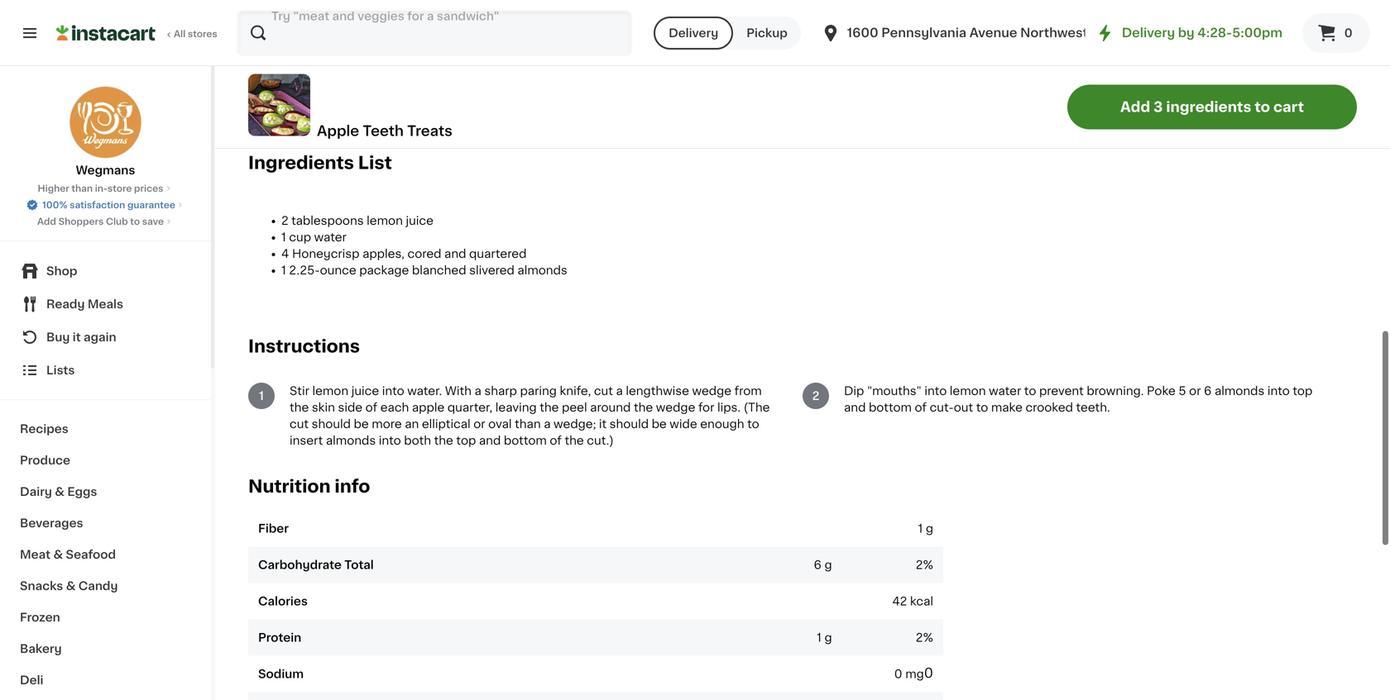 Task type: describe. For each thing, give the bounding box(es) containing it.
snacks & candy link
[[10, 571, 201, 602]]

cut.)
[[587, 435, 614, 447]]

honeycrisp
[[292, 248, 360, 260]]

1 horizontal spatial a
[[544, 419, 551, 430]]

total
[[344, 560, 374, 572]]

bottom inside stir lemon juice into water. with a sharp paring knife, cut a lengthwise wedge from the skin side of each apple quarter, leaving the peel around the wedge for lips. (the cut should be more an elliptical or oval than a wedge; it should be wide enough to insert almonds into both the top and bottom of the cut.)
[[504, 435, 547, 447]]

side
[[338, 402, 363, 414]]

ready
[[46, 299, 85, 310]]

juice inside 2 tablespoons lemon juice 1 cup water 4 honeycrisp apples, cored and quartered 1 2.25-ounce package blanched slivered almonds
[[406, 215, 434, 227]]

delivery button
[[654, 17, 733, 50]]

2 % for 6 g
[[916, 560, 933, 572]]

shop link
[[10, 255, 201, 288]]

northwest
[[1020, 27, 1088, 39]]

each
[[380, 402, 409, 414]]

the down elliptical
[[434, 435, 453, 447]]

1600 pennsylvania avenue northwest button
[[821, 10, 1088, 56]]

2 inside 2 tablespoons lemon juice 1 cup water 4 honeycrisp apples, cored and quartered 1 2.25-ounce package blanched slivered almonds
[[281, 215, 288, 227]]

meals
[[88, 299, 123, 310]]

1 inside '1 cup water wegmans purified water 35 pack family pack $4.39 show alternatives'
[[248, 16, 253, 28]]

purified
[[309, 33, 354, 45]]

cut-
[[930, 402, 954, 414]]

produce
[[20, 455, 70, 467]]

almonds inside stir lemon juice into water. with a sharp paring knife, cut a lengthwise wedge from the skin side of each apple quarter, leaving the peel around the wedge for lips. (the cut should be more an elliptical or oval than a wedge; it should be wide enough to insert almonds into both the top and bottom of the cut.)
[[326, 435, 376, 447]]

in-
[[95, 184, 108, 193]]

to left save
[[130, 217, 140, 226]]

1 horizontal spatial of
[[550, 435, 562, 447]]

6 g
[[814, 560, 832, 572]]

bakery link
[[10, 634, 201, 665]]

cored
[[408, 248, 441, 260]]

almonds inside dip "mouths" into lemon water to prevent browning. poke 5 or 6 almonds into top and bottom of cut-out to make crooked teeth.
[[1215, 385, 1265, 397]]

insert
[[290, 435, 323, 447]]

add for add 3 ingredients to cart
[[1120, 100, 1150, 114]]

ready meals link
[[10, 288, 201, 321]]

top inside dip "mouths" into lemon water to prevent browning. poke 5 or 6 almonds into top and bottom of cut-out to make crooked teeth.
[[1293, 385, 1313, 397]]

prices
[[134, 184, 163, 193]]

knife,
[[560, 385, 591, 397]]

1 left stir in the left bottom of the page
[[259, 390, 264, 402]]

candy
[[78, 581, 118, 592]]

1600 pennsylvania avenue northwest
[[847, 27, 1088, 39]]

recipes link
[[10, 414, 201, 445]]

and inside stir lemon juice into water. with a sharp paring knife, cut a lengthwise wedge from the skin side of each apple quarter, leaving the peel around the wedge for lips. (the cut should be more an elliptical or oval than a wedge; it should be wide enough to insert almonds into both the top and bottom of the cut.)
[[479, 435, 501, 447]]

g for fiber
[[926, 524, 933, 535]]

around
[[590, 402, 631, 414]]

add shoppers club to save
[[37, 217, 164, 226]]

lips.
[[717, 402, 741, 414]]

higher than in-store prices link
[[38, 182, 173, 195]]

alternatives
[[276, 102, 332, 111]]

prevent
[[1039, 385, 1084, 397]]

almonds inside 2 tablespoons lemon juice 1 cup water 4 honeycrisp apples, cored and quartered 1 2.25-ounce package blanched slivered almonds
[[517, 265, 567, 276]]

both
[[404, 435, 431, 447]]

1 be from the left
[[354, 419, 369, 430]]

0 mg 0
[[894, 668, 933, 681]]

more
[[372, 419, 402, 430]]

water.
[[407, 385, 442, 397]]

apple
[[317, 124, 359, 138]]

frozen link
[[10, 602, 201, 634]]

add for add shoppers club to save
[[37, 217, 56, 226]]

recipes
[[20, 424, 68, 435]]

1 up kcal
[[918, 524, 923, 535]]

nutrition
[[248, 478, 331, 495]]

satisfaction
[[70, 201, 125, 210]]

higher
[[38, 184, 69, 193]]

wegmans link
[[69, 86, 142, 179]]

the down paring
[[540, 402, 559, 414]]

dip
[[844, 385, 864, 397]]

to right out
[[976, 402, 988, 414]]

pickup button
[[733, 17, 801, 50]]

2 should from the left
[[610, 419, 649, 430]]

g for carbohydrate total
[[825, 560, 832, 572]]

wegmans inside '1 cup water wegmans purified water 35 pack family pack $4.39 show alternatives'
[[248, 33, 306, 45]]

ounce
[[320, 265, 356, 276]]

it inside stir lemon juice into water. with a sharp paring knife, cut a lengthwise wedge from the skin side of each apple quarter, leaving the peel around the wedge for lips. (the cut should be more an elliptical or oval than a wedge; it should be wide enough to insert almonds into both the top and bottom of the cut.)
[[599, 419, 607, 430]]

2 tablespoons lemon juice 1 cup water 4 honeycrisp apples, cored and quartered 1 2.25-ounce package blanched slivered almonds
[[281, 215, 567, 276]]

delivery by 4:28-5:00pm
[[1122, 27, 1283, 39]]

calories
[[258, 596, 308, 608]]

cart
[[1273, 100, 1304, 114]]

lemon inside 2 tablespoons lemon juice 1 cup water 4 honeycrisp apples, cored and quartered 1 2.25-ounce package blanched slivered almonds
[[367, 215, 403, 227]]

ready meals button
[[10, 288, 201, 321]]

beverages link
[[10, 508, 201, 539]]

g for protein
[[825, 633, 832, 644]]

& for snacks
[[66, 581, 76, 592]]

apples,
[[362, 248, 405, 260]]

1 cup water wegmans purified water 35 pack family pack $4.39 show alternatives
[[248, 16, 377, 111]]

skin
[[312, 402, 335, 414]]

0 horizontal spatial wegmans
[[76, 165, 135, 176]]

cup inside '1 cup water wegmans purified water 35 pack family pack $4.39 show alternatives'
[[256, 16, 279, 28]]

buy
[[46, 332, 70, 343]]

(the
[[744, 402, 770, 414]]

2 up 0 mg 0
[[916, 633, 923, 644]]

produce link
[[10, 445, 201, 477]]

pickup
[[747, 27, 788, 39]]

1 up 4 at the top
[[281, 232, 286, 243]]

apple
[[412, 402, 445, 414]]

to inside button
[[1255, 100, 1270, 114]]

meat
[[20, 549, 51, 561]]

all stores
[[174, 29, 217, 38]]

lists link
[[10, 354, 201, 387]]

or inside dip "mouths" into lemon water to prevent browning. poke 5 or 6 almonds into top and bottom of cut-out to make crooked teeth.
[[1189, 385, 1201, 397]]

2 up kcal
[[916, 560, 923, 572]]

snacks
[[20, 581, 63, 592]]

water
[[248, 50, 282, 61]]

sodium
[[258, 669, 304, 681]]

make
[[991, 402, 1023, 414]]

1 down 4 at the top
[[281, 265, 286, 276]]

water inside 2 tablespoons lemon juice 1 cup water 4 honeycrisp apples, cored and quartered 1 2.25-ounce package blanched slivered almonds
[[314, 232, 347, 243]]

than inside stir lemon juice into water. with a sharp paring knife, cut a lengthwise wedge from the skin side of each apple quarter, leaving the peel around the wedge for lips. (the cut should be more an elliptical or oval than a wedge; it should be wide enough to insert almonds into both the top and bottom of the cut.)
[[515, 419, 541, 430]]

snacks & candy
[[20, 581, 118, 592]]

and inside 2 tablespoons lemon juice 1 cup water 4 honeycrisp apples, cored and quartered 1 2.25-ounce package blanched slivered almonds
[[444, 248, 466, 260]]

0 vertical spatial wedge
[[692, 385, 732, 397]]

to inside stir lemon juice into water. with a sharp paring knife, cut a lengthwise wedge from the skin side of each apple quarter, leaving the peel around the wedge for lips. (the cut should be more an elliptical or oval than a wedge; it should be wide enough to insert almonds into both the top and bottom of the cut.)
[[747, 419, 759, 430]]

pack
[[248, 66, 281, 78]]

0 horizontal spatial cut
[[290, 419, 309, 430]]

teeth
[[363, 124, 404, 138]]

delivery for delivery
[[669, 27, 718, 39]]

& for dairy
[[55, 487, 65, 498]]

1 horizontal spatial cut
[[594, 385, 613, 397]]

ingredients list
[[248, 154, 392, 172]]



Task type: vqa. For each thing, say whether or not it's contained in the screenshot.
the $ for 18
no



Task type: locate. For each thing, give the bounding box(es) containing it.
than left in-
[[71, 184, 93, 193]]

1 horizontal spatial lemon
[[367, 215, 403, 227]]

0 vertical spatial or
[[1189, 385, 1201, 397]]

cup up 4 at the top
[[289, 232, 311, 243]]

leaving
[[495, 402, 537, 414]]

1 horizontal spatial it
[[599, 419, 607, 430]]

2 vertical spatial almonds
[[326, 435, 376, 447]]

protein
[[258, 633, 301, 644]]

and up blanched
[[444, 248, 466, 260]]

1 up the water
[[248, 16, 253, 28]]

almonds
[[517, 265, 567, 276], [1215, 385, 1265, 397], [326, 435, 376, 447]]

5
[[1179, 385, 1186, 397]]

list
[[358, 154, 392, 172]]

42
[[892, 596, 907, 608]]

delivery for delivery by 4:28-5:00pm
[[1122, 27, 1175, 39]]

lemon up skin
[[312, 385, 348, 397]]

1 vertical spatial or
[[473, 419, 485, 430]]

delivery
[[1122, 27, 1175, 39], [669, 27, 718, 39]]

0 horizontal spatial a
[[475, 385, 481, 397]]

1 horizontal spatial top
[[1293, 385, 1313, 397]]

42 kcal
[[892, 596, 933, 608]]

juice
[[406, 215, 434, 227], [351, 385, 379, 397]]

35
[[285, 50, 300, 61]]

than inside 'link'
[[71, 184, 93, 193]]

1 vertical spatial than
[[515, 419, 541, 430]]

or inside stir lemon juice into water. with a sharp paring knife, cut a lengthwise wedge from the skin side of each apple quarter, leaving the peel around the wedge for lips. (the cut should be more an elliptical or oval than a wedge; it should be wide enough to insert almonds into both the top and bottom of the cut.)
[[473, 419, 485, 430]]

0 vertical spatial 1 g
[[918, 524, 933, 535]]

of
[[365, 402, 377, 414], [915, 402, 927, 414], [550, 435, 562, 447]]

beverages
[[20, 518, 83, 530]]

the down stir in the left bottom of the page
[[290, 402, 309, 414]]

1 vertical spatial add
[[37, 217, 56, 226]]

meat & seafood link
[[10, 539, 201, 571]]

1 vertical spatial wegmans
[[76, 165, 135, 176]]

wedge up 'for'
[[692, 385, 732, 397]]

0 horizontal spatial cup
[[256, 16, 279, 28]]

1 horizontal spatial delivery
[[1122, 27, 1175, 39]]

0 horizontal spatial and
[[444, 248, 466, 260]]

0 vertical spatial cup
[[256, 16, 279, 28]]

0 horizontal spatial 0
[[894, 669, 902, 681]]

1 vertical spatial 6
[[814, 560, 822, 572]]

2 vertical spatial &
[[66, 581, 76, 592]]

1 horizontal spatial or
[[1189, 385, 1201, 397]]

2 %
[[916, 560, 933, 572], [916, 633, 933, 644]]

service type group
[[654, 17, 801, 50]]

to
[[1255, 100, 1270, 114], [130, 217, 140, 226], [1024, 385, 1036, 397], [976, 402, 988, 414], [747, 419, 759, 430]]

a up around
[[616, 385, 623, 397]]

0 horizontal spatial add
[[37, 217, 56, 226]]

3
[[1154, 100, 1163, 114]]

water inside dip "mouths" into lemon water to prevent browning. poke 5 or 6 almonds into top and bottom of cut-out to make crooked teeth.
[[989, 385, 1021, 397]]

show
[[248, 102, 274, 111]]

6 inside dip "mouths" into lemon water to prevent browning. poke 5 or 6 almonds into top and bottom of cut-out to make crooked teeth.
[[1204, 385, 1212, 397]]

2 2 % from the top
[[916, 633, 933, 644]]

"mouths"
[[867, 385, 922, 397]]

carbohydrate total
[[258, 560, 374, 572]]

delivery left by
[[1122, 27, 1175, 39]]

add down 100%
[[37, 217, 56, 226]]

0 horizontal spatial bottom
[[504, 435, 547, 447]]

0 vertical spatial &
[[55, 487, 65, 498]]

of down wedge;
[[550, 435, 562, 447]]

1 horizontal spatial than
[[515, 419, 541, 430]]

1 vertical spatial cup
[[289, 232, 311, 243]]

1 horizontal spatial bottom
[[869, 402, 912, 414]]

2 % for 1 g
[[916, 633, 933, 644]]

1 should from the left
[[312, 419, 351, 430]]

0 horizontal spatial should
[[312, 419, 351, 430]]

wegmans up higher than in-store prices 'link'
[[76, 165, 135, 176]]

of left cut-
[[915, 402, 927, 414]]

2 horizontal spatial lemon
[[950, 385, 986, 397]]

2 horizontal spatial of
[[915, 402, 927, 414]]

ingredients
[[1166, 100, 1251, 114]]

pack
[[303, 50, 332, 61]]

0 horizontal spatial lemon
[[312, 385, 348, 397]]

should down skin
[[312, 419, 351, 430]]

and inside dip "mouths" into lemon water to prevent browning. poke 5 or 6 almonds into top and bottom of cut-out to make crooked teeth.
[[844, 402, 866, 414]]

0 vertical spatial add
[[1120, 100, 1150, 114]]

0 horizontal spatial than
[[71, 184, 93, 193]]

show alternatives button
[[248, 100, 391, 113]]

sharp
[[484, 385, 517, 397]]

cut up insert
[[290, 419, 309, 430]]

2 % up kcal
[[916, 560, 933, 572]]

apple teeth treats
[[317, 124, 452, 138]]

to up crooked
[[1024, 385, 1036, 397]]

be left wide
[[652, 419, 667, 430]]

1 horizontal spatial should
[[610, 419, 649, 430]]

0 vertical spatial water
[[282, 16, 315, 28]]

the down lengthwise
[[634, 402, 653, 414]]

water down the tablespoons
[[314, 232, 347, 243]]

0 horizontal spatial or
[[473, 419, 485, 430]]

% for 6 g
[[923, 560, 933, 572]]

instacart logo image
[[56, 23, 156, 43]]

& for meat
[[53, 549, 63, 561]]

lengthwise
[[626, 385, 689, 397]]

paring
[[520, 385, 557, 397]]

4:28-
[[1198, 27, 1232, 39]]

an
[[405, 419, 419, 430]]

all stores link
[[56, 10, 218, 56]]

& inside "link"
[[53, 549, 63, 561]]

avenue
[[970, 27, 1017, 39]]

cut up around
[[594, 385, 613, 397]]

100% satisfaction guarantee
[[42, 201, 175, 210]]

almonds right 5 at the right of the page
[[1215, 385, 1265, 397]]

1 vertical spatial it
[[599, 419, 607, 430]]

0 for 0 mg 0
[[894, 669, 902, 681]]

0 vertical spatial than
[[71, 184, 93, 193]]

0 vertical spatial juice
[[406, 215, 434, 227]]

almonds down side
[[326, 435, 376, 447]]

juice up cored
[[406, 215, 434, 227]]

or right 5 at the right of the page
[[1189, 385, 1201, 397]]

of inside dip "mouths" into lemon water to prevent browning. poke 5 or 6 almonds into top and bottom of cut-out to make crooked teeth.
[[915, 402, 927, 414]]

water up 35
[[282, 16, 315, 28]]

0 horizontal spatial be
[[354, 419, 369, 430]]

0 vertical spatial 6
[[1204, 385, 1212, 397]]

2 % from the top
[[923, 633, 933, 644]]

wedge;
[[554, 419, 596, 430]]

0 vertical spatial 2 %
[[916, 560, 933, 572]]

1 horizontal spatial juice
[[406, 215, 434, 227]]

almonds down quartered
[[517, 265, 567, 276]]

save
[[142, 217, 164, 226]]

be down side
[[354, 419, 369, 430]]

& left the eggs
[[55, 487, 65, 498]]

None search field
[[237, 10, 632, 56]]

2 left dip
[[812, 390, 820, 402]]

bottom inside dip "mouths" into lemon water to prevent browning. poke 5 or 6 almonds into top and bottom of cut-out to make crooked teeth.
[[869, 402, 912, 414]]

by
[[1178, 27, 1195, 39]]

slivered
[[469, 265, 515, 276]]

lemon inside dip "mouths" into lemon water to prevent browning. poke 5 or 6 almonds into top and bottom of cut-out to make crooked teeth.
[[950, 385, 986, 397]]

wegmans up the water
[[248, 33, 306, 45]]

1 g up kcal
[[918, 524, 933, 535]]

0 horizontal spatial 6
[[814, 560, 822, 572]]

0 horizontal spatial 1 g
[[817, 633, 832, 644]]

than down leaving
[[515, 419, 541, 430]]

juice up side
[[351, 385, 379, 397]]

wedge up wide
[[656, 402, 695, 414]]

peel
[[562, 402, 587, 414]]

2 vertical spatial and
[[479, 435, 501, 447]]

1 vertical spatial juice
[[351, 385, 379, 397]]

2 up 4 at the top
[[281, 215, 288, 227]]

0 vertical spatial and
[[444, 248, 466, 260]]

it up cut.)
[[599, 419, 607, 430]]

g
[[926, 524, 933, 535], [825, 560, 832, 572], [825, 633, 832, 644]]

0 horizontal spatial almonds
[[326, 435, 376, 447]]

it
[[73, 332, 81, 343], [599, 419, 607, 430]]

stir lemon juice into water. with a sharp paring knife, cut a lengthwise wedge from the skin side of each apple quarter, leaving the peel around the wedge for lips. (the cut should be more an elliptical or oval than a wedge; it should be wide enough to insert almonds into both the top and bottom of the cut.)
[[290, 385, 770, 447]]

1 horizontal spatial 1 g
[[918, 524, 933, 535]]

0 vertical spatial g
[[926, 524, 933, 535]]

stores
[[188, 29, 217, 38]]

delivery left pickup
[[669, 27, 718, 39]]

and down oval
[[479, 435, 501, 447]]

delivery inside button
[[669, 27, 718, 39]]

1 vertical spatial bottom
[[504, 435, 547, 447]]

add left 3
[[1120, 100, 1150, 114]]

eggs
[[67, 487, 97, 498]]

% up kcal
[[923, 560, 933, 572]]

lemon up out
[[950, 385, 986, 397]]

2 horizontal spatial 0
[[1344, 27, 1353, 39]]

Search field
[[238, 12, 631, 55]]

all
[[174, 29, 186, 38]]

0 horizontal spatial juice
[[351, 385, 379, 397]]

1 g down 6 g
[[817, 633, 832, 644]]

cup
[[256, 16, 279, 28], [289, 232, 311, 243]]

wegmans logo image
[[69, 86, 142, 159]]

% down kcal
[[923, 633, 933, 644]]

2 horizontal spatial and
[[844, 402, 866, 414]]

lemon inside stir lemon juice into water. with a sharp paring knife, cut a lengthwise wedge from the skin side of each apple quarter, leaving the peel around the wedge for lips. (the cut should be more an elliptical or oval than a wedge; it should be wide enough to insert almonds into both the top and bottom of the cut.)
[[312, 385, 348, 397]]

water up make
[[989, 385, 1021, 397]]

2 vertical spatial g
[[825, 633, 832, 644]]

1 horizontal spatial almonds
[[517, 265, 567, 276]]

into
[[382, 385, 404, 397], [925, 385, 947, 397], [1268, 385, 1290, 397], [379, 435, 401, 447]]

0 vertical spatial almonds
[[517, 265, 567, 276]]

mg
[[905, 669, 924, 681]]

bottom down oval
[[504, 435, 547, 447]]

0 horizontal spatial it
[[73, 332, 81, 343]]

package
[[359, 265, 409, 276]]

top inside stir lemon juice into water. with a sharp paring knife, cut a lengthwise wedge from the skin side of each apple quarter, leaving the peel around the wedge for lips. (the cut should be more an elliptical or oval than a wedge; it should be wide enough to insert almonds into both the top and bottom of the cut.)
[[456, 435, 476, 447]]

1 % from the top
[[923, 560, 933, 572]]

carbohydrate
[[258, 560, 342, 572]]

1 g for protein
[[817, 633, 832, 644]]

2 be from the left
[[652, 419, 667, 430]]

cut
[[594, 385, 613, 397], [290, 419, 309, 430]]

deli
[[20, 675, 43, 687]]

and
[[444, 248, 466, 260], [844, 402, 866, 414], [479, 435, 501, 447]]

browning.
[[1087, 385, 1144, 397]]

1 horizontal spatial 0
[[924, 668, 933, 681]]

lists
[[46, 365, 75, 376]]

family
[[334, 50, 377, 61]]

1600
[[847, 27, 878, 39]]

0 horizontal spatial of
[[365, 402, 377, 414]]

stir
[[290, 385, 309, 397]]

1 vertical spatial top
[[456, 435, 476, 447]]

0 vertical spatial top
[[1293, 385, 1313, 397]]

1 vertical spatial g
[[825, 560, 832, 572]]

should down around
[[610, 419, 649, 430]]

cup inside 2 tablespoons lemon juice 1 cup water 4 honeycrisp apples, cored and quartered 1 2.25-ounce package blanched slivered almonds
[[289, 232, 311, 243]]

teeth.
[[1076, 402, 1110, 414]]

1 vertical spatial and
[[844, 402, 866, 414]]

1 horizontal spatial be
[[652, 419, 667, 430]]

to down (the
[[747, 419, 759, 430]]

juice inside stir lemon juice into water. with a sharp paring knife, cut a lengthwise wedge from the skin side of each apple quarter, leaving the peel around the wedge for lips. (the cut should be more an elliptical or oval than a wedge; it should be wide enough to insert almonds into both the top and bottom of the cut.)
[[351, 385, 379, 397]]

1 g for fiber
[[918, 524, 933, 535]]

1 horizontal spatial add
[[1120, 100, 1150, 114]]

meat & seafood
[[20, 549, 116, 561]]

2 horizontal spatial almonds
[[1215, 385, 1265, 397]]

1 vertical spatial wedge
[[656, 402, 695, 414]]

ready meals
[[46, 299, 123, 310]]

oval
[[488, 419, 512, 430]]

& left the candy
[[66, 581, 76, 592]]

2 vertical spatial water
[[989, 385, 1021, 397]]

0 vertical spatial %
[[923, 560, 933, 572]]

wegmans
[[248, 33, 306, 45], [76, 165, 135, 176]]

to left 'cart'
[[1255, 100, 1270, 114]]

1 2 % from the top
[[916, 560, 933, 572]]

0 vertical spatial wegmans
[[248, 33, 306, 45]]

% for 1 g
[[923, 633, 933, 644]]

of right side
[[365, 402, 377, 414]]

blanched
[[412, 265, 466, 276]]

shoppers
[[58, 217, 104, 226]]

0 inside button
[[1344, 27, 1353, 39]]

1 vertical spatial cut
[[290, 419, 309, 430]]

1 horizontal spatial 6
[[1204, 385, 1212, 397]]

bottom down "mouths"
[[869, 402, 912, 414]]

lemon up apples, on the top left of page
[[367, 215, 403, 227]]

dairy
[[20, 487, 52, 498]]

2 horizontal spatial a
[[616, 385, 623, 397]]

instructions
[[248, 338, 360, 355]]

0 for 0
[[1344, 27, 1353, 39]]

and down dip
[[844, 402, 866, 414]]

the down wedge;
[[565, 435, 584, 447]]

1 down 6 g
[[817, 633, 822, 644]]

a left wedge;
[[544, 419, 551, 430]]

poke
[[1147, 385, 1176, 397]]

tablespoons
[[291, 215, 364, 227]]

0
[[1344, 27, 1353, 39], [924, 668, 933, 681], [894, 669, 902, 681]]

0 button
[[1302, 13, 1370, 53]]

0 vertical spatial cut
[[594, 385, 613, 397]]

0 inside 0 mg 0
[[894, 669, 902, 681]]

cup up the water
[[256, 16, 279, 28]]

0 vertical spatial bottom
[[869, 402, 912, 414]]

0 horizontal spatial top
[[456, 435, 476, 447]]

1 vertical spatial %
[[923, 633, 933, 644]]

1 vertical spatial 1 g
[[817, 633, 832, 644]]

4
[[281, 248, 289, 260]]

water inside '1 cup water wegmans purified water 35 pack family pack $4.39 show alternatives'
[[282, 16, 315, 28]]

a up quarter,
[[475, 385, 481, 397]]

1 horizontal spatial cup
[[289, 232, 311, 243]]

it right buy
[[73, 332, 81, 343]]

1 vertical spatial water
[[314, 232, 347, 243]]

bottom
[[869, 402, 912, 414], [504, 435, 547, 447]]

2 % down kcal
[[916, 633, 933, 644]]

water
[[282, 16, 315, 28], [314, 232, 347, 243], [989, 385, 1021, 397]]

1 horizontal spatial and
[[479, 435, 501, 447]]

quarter,
[[448, 402, 493, 414]]

or down quarter,
[[473, 419, 485, 430]]

1 vertical spatial 2 %
[[916, 633, 933, 644]]

1 vertical spatial &
[[53, 549, 63, 561]]

0 horizontal spatial delivery
[[669, 27, 718, 39]]

1 horizontal spatial wegmans
[[248, 33, 306, 45]]

deli link
[[10, 665, 201, 697]]

enough
[[700, 419, 744, 430]]

1 vertical spatial almonds
[[1215, 385, 1265, 397]]

& right the meat
[[53, 549, 63, 561]]

add 3 ingredients to cart button
[[1067, 85, 1357, 129]]

add inside button
[[1120, 100, 1150, 114]]

ingredients
[[248, 154, 354, 172]]

should
[[312, 419, 351, 430], [610, 419, 649, 430]]

dairy & eggs link
[[10, 477, 201, 508]]

100%
[[42, 201, 67, 210]]

0 vertical spatial it
[[73, 332, 81, 343]]



